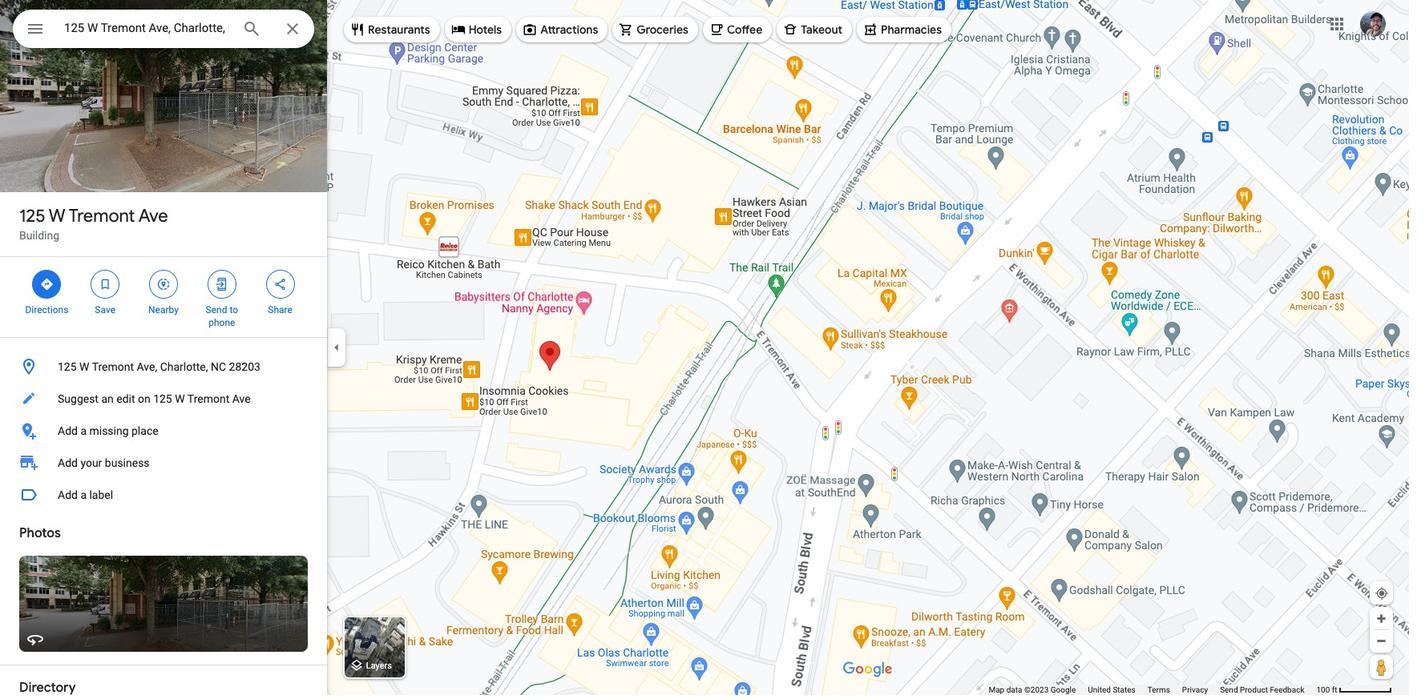 Task type: locate. For each thing, give the bounding box(es) containing it.
add
[[58, 425, 78, 438], [58, 457, 78, 470], [58, 489, 78, 502]]

w for ave
[[49, 205, 65, 228]]

tremont inside 125 w tremont ave building
[[69, 205, 135, 228]]

1 horizontal spatial 125
[[58, 361, 77, 374]]

photos
[[19, 526, 61, 542]]

add a missing place
[[58, 425, 158, 438]]

None field
[[64, 18, 229, 38]]

business
[[105, 457, 150, 470]]

0 vertical spatial send
[[206, 305, 227, 316]]

0 vertical spatial add
[[58, 425, 78, 438]]

3 add from the top
[[58, 489, 78, 502]]

2 add from the top
[[58, 457, 78, 470]]

0 horizontal spatial 125
[[19, 205, 45, 228]]

0 horizontal spatial send
[[206, 305, 227, 316]]

tremont up 
[[69, 205, 135, 228]]

add for add your business
[[58, 457, 78, 470]]

takeout
[[801, 22, 843, 37]]

125 W Tremont Ave, Charlotte, NC 28203 field
[[13, 10, 314, 48]]

0 vertical spatial w
[[49, 205, 65, 228]]

place
[[132, 425, 158, 438]]

a left "missing"
[[80, 425, 87, 438]]

restaurants button
[[344, 10, 440, 49]]

send for send product feedback
[[1220, 686, 1238, 695]]

a for label
[[80, 489, 87, 502]]

hotels button
[[445, 10, 512, 49]]

 button
[[13, 10, 58, 51]]

your
[[80, 457, 102, 470]]

layers
[[366, 662, 392, 672]]

terms
[[1148, 686, 1171, 695]]

map data ©2023 google
[[989, 686, 1076, 695]]

send product feedback
[[1220, 686, 1305, 695]]

125 w tremont ave building
[[19, 205, 168, 242]]

send inside button
[[1220, 686, 1238, 695]]

125 inside 125 w tremont ave building
[[19, 205, 45, 228]]

2 a from the top
[[80, 489, 87, 502]]

add your business
[[58, 457, 150, 470]]

125 right the 'on'
[[153, 393, 172, 406]]

send
[[206, 305, 227, 316], [1220, 686, 1238, 695]]

send left product on the right bottom of page
[[1220, 686, 1238, 695]]

add left your at the left bottom of page
[[58, 457, 78, 470]]

zoom in image
[[1376, 613, 1388, 625]]

2 vertical spatial 125
[[153, 393, 172, 406]]

w down charlotte,
[[175, 393, 185, 406]]

1 add from the top
[[58, 425, 78, 438]]

0 vertical spatial tremont
[[69, 205, 135, 228]]

125 w tremont ave, charlotte, nc 28203
[[58, 361, 260, 374]]

1 vertical spatial add
[[58, 457, 78, 470]]

states
[[1113, 686, 1136, 695]]

125 for ave
[[19, 205, 45, 228]]

tremont
[[69, 205, 135, 228], [92, 361, 134, 374], [187, 393, 229, 406]]

ave inside 125 w tremont ave building
[[138, 205, 168, 228]]

add left the 'label'
[[58, 489, 78, 502]]

125 up suggest
[[58, 361, 77, 374]]

125
[[19, 205, 45, 228], [58, 361, 77, 374], [153, 393, 172, 406]]

edit
[[116, 393, 135, 406]]

w for ave,
[[79, 361, 89, 374]]

send for send to phone
[[206, 305, 227, 316]]

2 horizontal spatial 125
[[153, 393, 172, 406]]

send up the phone
[[206, 305, 227, 316]]

1 vertical spatial a
[[80, 489, 87, 502]]

28203
[[229, 361, 260, 374]]

1 a from the top
[[80, 425, 87, 438]]

actions for 125 w tremont ave region
[[0, 257, 327, 338]]

2 vertical spatial add
[[58, 489, 78, 502]]

footer
[[989, 686, 1317, 696]]

suggest
[[58, 393, 99, 406]]

attractions button
[[516, 10, 608, 49]]

1 vertical spatial send
[[1220, 686, 1238, 695]]

add a label button
[[0, 479, 327, 512]]

w
[[49, 205, 65, 228], [79, 361, 89, 374], [175, 393, 185, 406]]

1 vertical spatial 125
[[58, 361, 77, 374]]

restaurants
[[368, 22, 430, 37]]

footer inside google maps element
[[989, 686, 1317, 696]]

100
[[1317, 686, 1330, 695]]

terms button
[[1148, 686, 1171, 696]]

hotels
[[469, 22, 502, 37]]

125 up building
[[19, 205, 45, 228]]

ave inside button
[[232, 393, 251, 406]]

100 ft button
[[1317, 686, 1393, 695]]

1 horizontal spatial ave
[[232, 393, 251, 406]]

125 w tremont ave main content
[[0, 0, 327, 696]]

phone
[[209, 318, 235, 329]]

ave up 
[[138, 205, 168, 228]]

ave
[[138, 205, 168, 228], [232, 393, 251, 406]]

a left the 'label'
[[80, 489, 87, 502]]

privacy
[[1183, 686, 1208, 695]]

collapse side panel image
[[328, 339, 346, 357]]

1 vertical spatial tremont
[[92, 361, 134, 374]]

a
[[80, 425, 87, 438], [80, 489, 87, 502]]

ave down 28203
[[232, 393, 251, 406]]

0 vertical spatial 125
[[19, 205, 45, 228]]

save
[[95, 305, 115, 316]]

w up building
[[49, 205, 65, 228]]

0 horizontal spatial ave
[[138, 205, 168, 228]]

map
[[989, 686, 1005, 695]]

nc
[[211, 361, 226, 374]]

feedback
[[1270, 686, 1305, 695]]

tremont up an
[[92, 361, 134, 374]]

add a missing place button
[[0, 415, 327, 447]]

1 vertical spatial w
[[79, 361, 89, 374]]

add down suggest
[[58, 425, 78, 438]]

send inside send to phone
[[206, 305, 227, 316]]

w up suggest
[[79, 361, 89, 374]]

ft
[[1332, 686, 1338, 695]]

1 vertical spatial ave
[[232, 393, 251, 406]]

0 vertical spatial ave
[[138, 205, 168, 228]]

footer containing map data ©2023 google
[[989, 686, 1317, 696]]

0 horizontal spatial w
[[49, 205, 65, 228]]

directions
[[25, 305, 68, 316]]

to
[[230, 305, 238, 316]]

1 horizontal spatial w
[[79, 361, 89, 374]]

tremont down nc
[[187, 393, 229, 406]]

a for missing
[[80, 425, 87, 438]]


[[26, 18, 45, 40]]

2 horizontal spatial w
[[175, 393, 185, 406]]

w inside 125 w tremont ave building
[[49, 205, 65, 228]]

1 horizontal spatial send
[[1220, 686, 1238, 695]]


[[273, 276, 288, 293]]

product
[[1240, 686, 1268, 695]]

0 vertical spatial a
[[80, 425, 87, 438]]

add a label
[[58, 489, 113, 502]]



Task type: describe. For each thing, give the bounding box(es) containing it.
united
[[1088, 686, 1111, 695]]

show your location image
[[1375, 587, 1390, 601]]

groceries button
[[613, 10, 698, 49]]

google account: cj baylor  
(christian.baylor@adept.ai) image
[[1361, 11, 1386, 37]]

2 vertical spatial w
[[175, 393, 185, 406]]

an
[[101, 393, 114, 406]]

data
[[1007, 686, 1023, 695]]

google
[[1051, 686, 1076, 695]]

pharmacies
[[881, 22, 942, 37]]

suggest an edit on 125 w tremont ave button
[[0, 383, 327, 415]]

coffee button
[[703, 10, 772, 49]]


[[40, 276, 54, 293]]

nearby
[[148, 305, 179, 316]]

label
[[89, 489, 113, 502]]

share
[[268, 305, 293, 316]]

send product feedback button
[[1220, 686, 1305, 696]]

 search field
[[13, 10, 314, 51]]

none field inside 125 w tremont ave, charlotte, nc 28203 field
[[64, 18, 229, 38]]

takeout button
[[777, 10, 852, 49]]

privacy button
[[1183, 686, 1208, 696]]

©2023
[[1025, 686, 1049, 695]]

125 w tremont ave, charlotte, nc 28203 button
[[0, 351, 327, 383]]

show street view coverage image
[[1370, 656, 1394, 680]]


[[215, 276, 229, 293]]

zoom out image
[[1376, 636, 1388, 648]]

united states button
[[1088, 686, 1136, 696]]

tremont for ave
[[69, 205, 135, 228]]

send to phone
[[206, 305, 238, 329]]

ave,
[[137, 361, 157, 374]]

125 for ave,
[[58, 361, 77, 374]]

tremont for ave,
[[92, 361, 134, 374]]

coffee
[[727, 22, 763, 37]]

add your business link
[[0, 447, 327, 479]]

united states
[[1088, 686, 1136, 695]]

attractions
[[541, 22, 598, 37]]

google maps element
[[0, 0, 1410, 696]]

charlotte,
[[160, 361, 208, 374]]


[[98, 276, 112, 293]]

pharmacies button
[[857, 10, 952, 49]]

100 ft
[[1317, 686, 1338, 695]]

missing
[[89, 425, 129, 438]]


[[156, 276, 171, 293]]

add for add a missing place
[[58, 425, 78, 438]]

building
[[19, 229, 59, 242]]

groceries
[[637, 22, 689, 37]]

add for add a label
[[58, 489, 78, 502]]

suggest an edit on 125 w tremont ave
[[58, 393, 251, 406]]

on
[[138, 393, 150, 406]]

2 vertical spatial tremont
[[187, 393, 229, 406]]



Task type: vqa. For each thing, say whether or not it's contained in the screenshot.
' Restaurants' on the top of page
no



